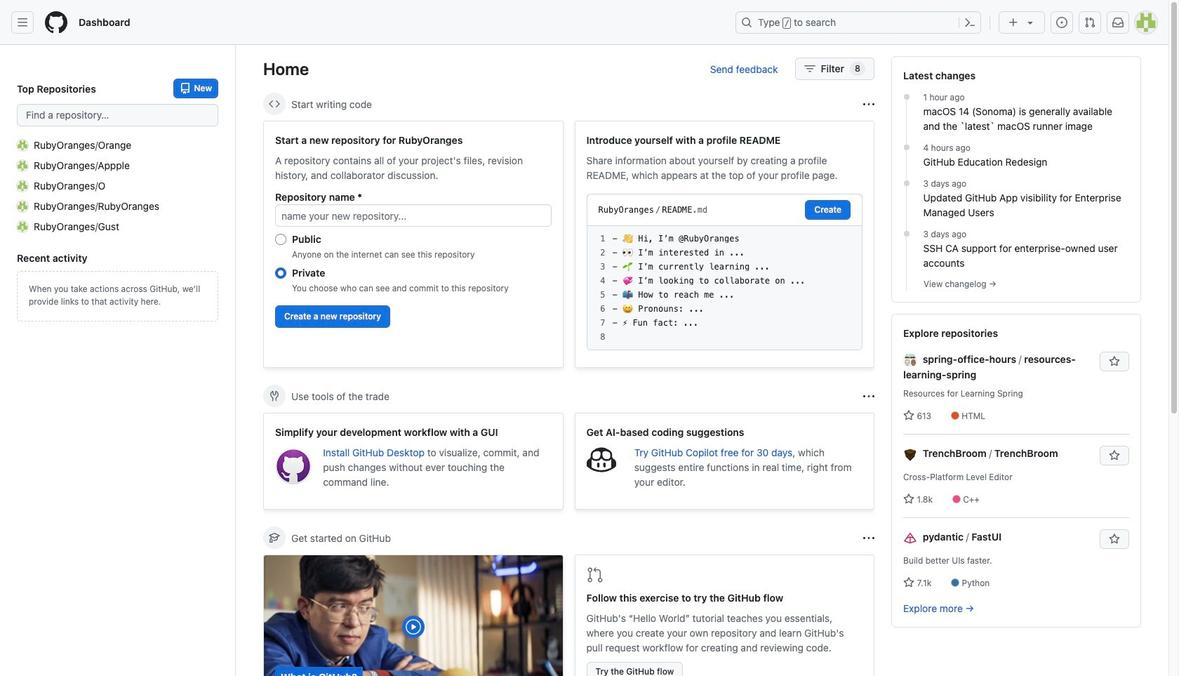 Task type: vqa. For each thing, say whether or not it's contained in the screenshot.
top dot fill icon
yes



Task type: locate. For each thing, give the bounding box(es) containing it.
star this repository image
[[1109, 534, 1121, 545]]

why am i seeing this? image
[[864, 391, 875, 402], [864, 533, 875, 544]]

filter image
[[804, 63, 815, 74]]

Top Repositories search field
[[17, 104, 218, 126]]

@pydantic profile image
[[904, 531, 918, 545]]

star image up "@trenchbroom profile" image
[[904, 410, 915, 421]]

dot fill image
[[901, 91, 912, 103], [901, 178, 912, 189]]

2 why am i seeing this? image from the top
[[864, 533, 875, 544]]

1 star this repository image from the top
[[1109, 356, 1121, 367]]

0 vertical spatial star this repository image
[[1109, 356, 1121, 367]]

o image
[[17, 180, 28, 191]]

3 star image from the top
[[904, 577, 915, 589]]

homepage image
[[45, 11, 67, 34]]

0 vertical spatial star image
[[904, 410, 915, 421]]

0 vertical spatial why am i seeing this? image
[[864, 391, 875, 402]]

git pull request image
[[1085, 17, 1096, 28], [587, 567, 603, 583]]

star this repository image
[[1109, 356, 1121, 367], [1109, 450, 1121, 461]]

get ai-based coding suggestions element
[[575, 413, 875, 510]]

0 vertical spatial dot fill image
[[901, 142, 912, 153]]

code image
[[269, 98, 280, 110]]

appple image
[[17, 160, 28, 171]]

git pull request image inside try the github flow element
[[587, 567, 603, 583]]

what is github? image
[[264, 555, 563, 676]]

dot fill image
[[901, 142, 912, 153], [901, 228, 912, 239]]

start a new repository element
[[263, 121, 563, 368]]

1 vertical spatial star this repository image
[[1109, 450, 1121, 461]]

2 star image from the top
[[904, 494, 915, 505]]

2 vertical spatial star image
[[904, 577, 915, 589]]

star image down @pydantic profile icon
[[904, 577, 915, 589]]

None submit
[[806, 200, 851, 220]]

1 vertical spatial why am i seeing this? image
[[864, 533, 875, 544]]

none submit inside introduce yourself with a profile readme element
[[806, 200, 851, 220]]

1 dot fill image from the top
[[901, 91, 912, 103]]

1 vertical spatial git pull request image
[[587, 567, 603, 583]]

Find a repository… text field
[[17, 104, 218, 126]]

star image up @pydantic profile icon
[[904, 494, 915, 505]]

why am i seeing this? image for try the github flow element
[[864, 533, 875, 544]]

mortar board image
[[269, 532, 280, 543]]

2 star this repository image from the top
[[1109, 450, 1121, 461]]

notifications image
[[1113, 17, 1124, 28]]

star image
[[904, 410, 915, 421], [904, 494, 915, 505], [904, 577, 915, 589]]

1 why am i seeing this? image from the top
[[864, 391, 875, 402]]

star this repository image for @spring-office-hours profile image
[[1109, 356, 1121, 367]]

0 vertical spatial git pull request image
[[1085, 17, 1096, 28]]

0 horizontal spatial git pull request image
[[587, 567, 603, 583]]

None radio
[[275, 234, 286, 245], [275, 267, 286, 279], [275, 234, 286, 245], [275, 267, 286, 279]]

1 star image from the top
[[904, 410, 915, 421]]

triangle down image
[[1025, 17, 1036, 28]]

rubyoranges image
[[17, 200, 28, 212]]

command palette image
[[965, 17, 976, 28]]

what is github? element
[[263, 555, 563, 676]]

play image
[[405, 619, 422, 635]]

1 vertical spatial dot fill image
[[901, 178, 912, 189]]

@spring-office-hours profile image
[[904, 353, 918, 367]]

1 vertical spatial star image
[[904, 494, 915, 505]]

2 dot fill image from the top
[[901, 228, 912, 239]]

0 vertical spatial dot fill image
[[901, 91, 912, 103]]

1 vertical spatial dot fill image
[[901, 228, 912, 239]]



Task type: describe. For each thing, give the bounding box(es) containing it.
1 dot fill image from the top
[[901, 142, 912, 153]]

introduce yourself with a profile readme element
[[575, 121, 875, 368]]

star image for "@trenchbroom profile" image
[[904, 494, 915, 505]]

2 dot fill image from the top
[[901, 178, 912, 189]]

explore element
[[892, 56, 1142, 676]]

orange image
[[17, 139, 28, 151]]

why am i seeing this? image for get ai-based coding suggestions element
[[864, 391, 875, 402]]

github desktop image
[[275, 448, 312, 485]]

issue opened image
[[1057, 17, 1068, 28]]

gust image
[[17, 221, 28, 232]]

name your new repository... text field
[[275, 204, 551, 227]]

explore repositories navigation
[[892, 314, 1142, 628]]

try the github flow element
[[575, 555, 875, 676]]

why am i seeing this? image
[[864, 99, 875, 110]]

simplify your development workflow with a gui element
[[263, 413, 563, 510]]

@trenchbroom profile image
[[904, 448, 918, 462]]

star image for @pydantic profile icon
[[904, 577, 915, 589]]

tools image
[[269, 390, 280, 402]]

1 horizontal spatial git pull request image
[[1085, 17, 1096, 28]]

star image for @spring-office-hours profile image
[[904, 410, 915, 421]]

star this repository image for "@trenchbroom profile" image
[[1109, 450, 1121, 461]]

plus image
[[1008, 17, 1019, 28]]



